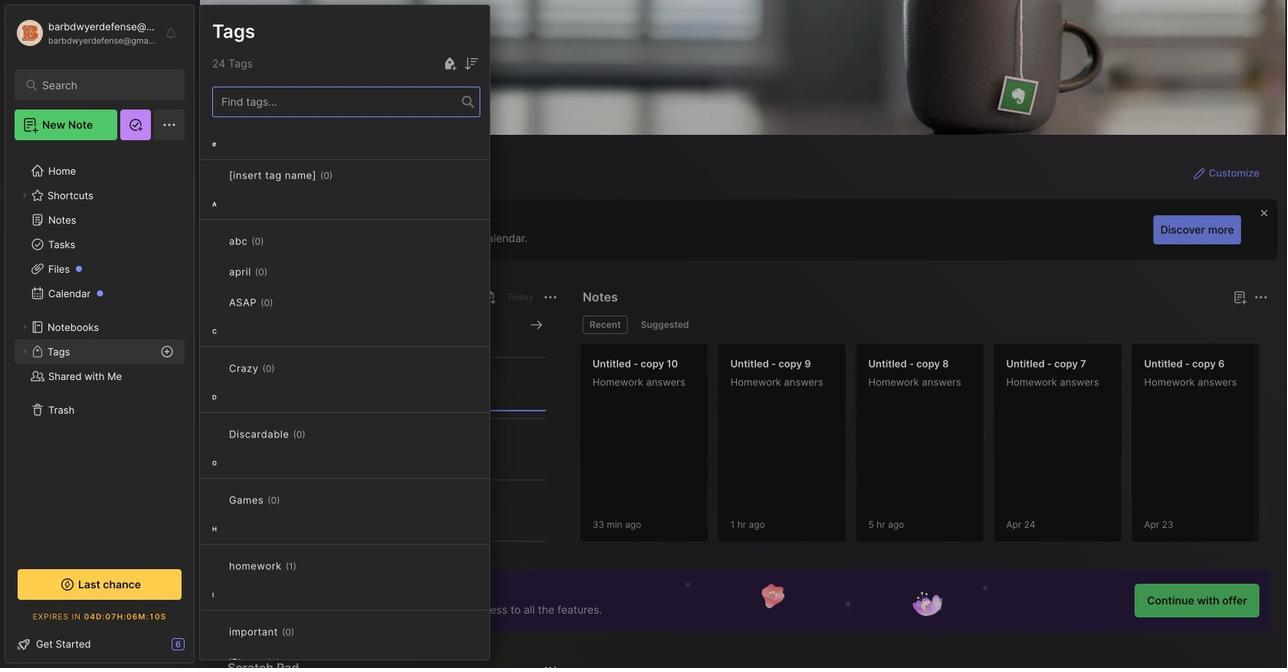 Task type: locate. For each thing, give the bounding box(es) containing it.
None search field
[[42, 76, 164, 94]]

Tag actions field
[[333, 168, 357, 183], [268, 264, 292, 280], [273, 295, 298, 310], [280, 493, 305, 508], [297, 559, 321, 574], [280, 655, 304, 668]]

1 horizontal spatial tab
[[634, 316, 696, 334]]

tree
[[5, 149, 194, 553]]

row group
[[200, 130, 490, 668], [580, 343, 1288, 552]]

tab list
[[583, 316, 1266, 334]]

0 horizontal spatial tab
[[583, 316, 628, 334]]

expand notebooks image
[[20, 323, 29, 332]]

tab
[[583, 316, 628, 334], [634, 316, 696, 334]]

tag actions image
[[268, 266, 292, 278], [273, 297, 298, 309], [280, 494, 305, 507], [297, 560, 321, 573], [280, 657, 304, 668]]

0 horizontal spatial row group
[[200, 130, 490, 668]]

none search field inside main element
[[42, 76, 164, 94]]

create new tag image
[[441, 55, 459, 73]]

click to collapse image
[[194, 640, 205, 658]]



Task type: describe. For each thing, give the bounding box(es) containing it.
Help and Learning task checklist field
[[5, 632, 194, 657]]

Account field
[[15, 18, 156, 48]]

tree inside main element
[[5, 149, 194, 553]]

1 tab from the left
[[583, 316, 628, 334]]

Find tags… text field
[[213, 92, 462, 112]]

main element
[[0, 0, 199, 668]]

2 tab from the left
[[634, 316, 696, 334]]

Sort field
[[462, 54, 481, 73]]

new evernote calendar event image
[[479, 288, 498, 307]]

expand tags image
[[20, 347, 29, 356]]

tag actions image
[[333, 169, 357, 182]]

sort options image
[[462, 55, 481, 73]]

Search text field
[[42, 78, 164, 93]]

1 horizontal spatial row group
[[580, 343, 1288, 552]]



Task type: vqa. For each thing, say whether or not it's contained in the screenshot.
tree within the Main 'ELEMENT'
yes



